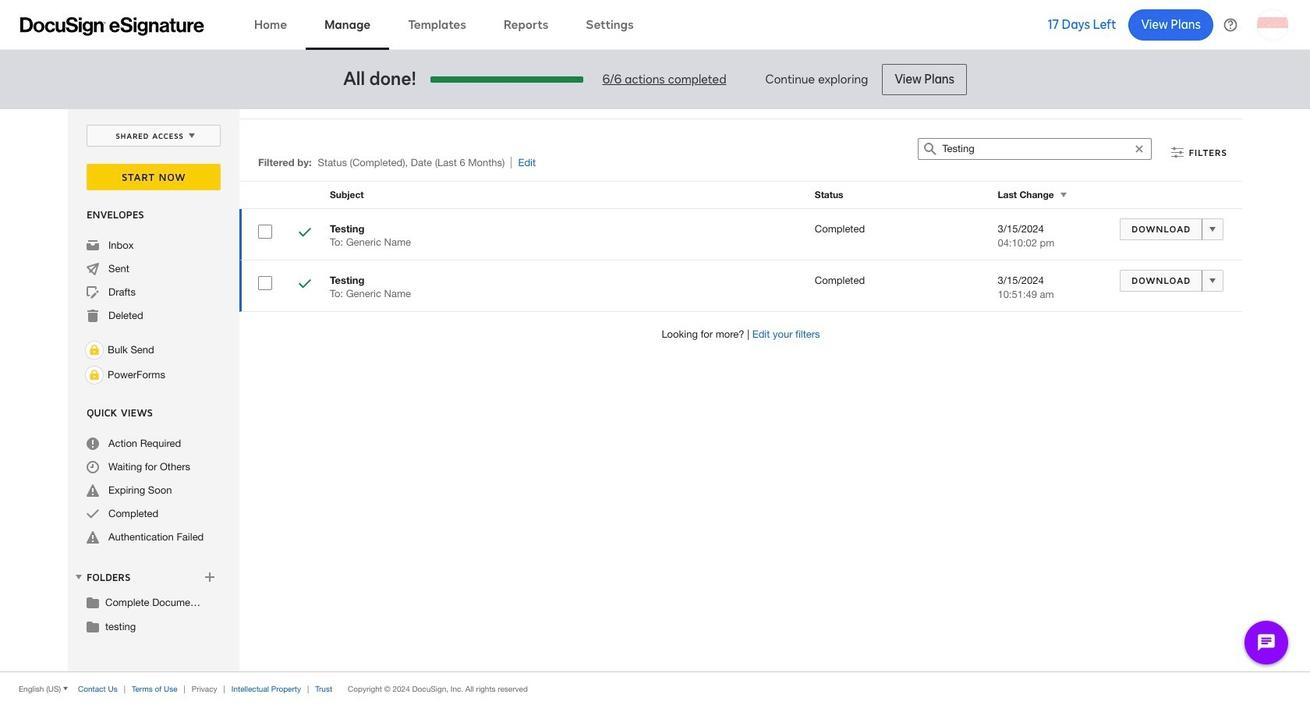 Task type: vqa. For each thing, say whether or not it's contained in the screenshot.
Completed icon
yes



Task type: locate. For each thing, give the bounding box(es) containing it.
completed image
[[87, 508, 99, 520]]

sent image
[[87, 263, 99, 275]]

inbox image
[[87, 240, 99, 252]]

completed image
[[299, 278, 311, 293]]

1 vertical spatial folder image
[[87, 620, 99, 633]]

action required image
[[87, 438, 99, 450]]

alert image
[[87, 485, 99, 497]]

folder image
[[87, 596, 99, 609], [87, 620, 99, 633]]

0 vertical spatial folder image
[[87, 596, 99, 609]]

2 folder image from the top
[[87, 620, 99, 633]]

lock image
[[85, 366, 104, 385]]

trash image
[[87, 310, 99, 322]]

secondary navigation region
[[68, 109, 1247, 672]]

view folders image
[[73, 571, 85, 584]]

1 folder image from the top
[[87, 596, 99, 609]]



Task type: describe. For each thing, give the bounding box(es) containing it.
alert image
[[87, 531, 99, 544]]

lock image
[[85, 341, 104, 360]]

your uploaded profile image image
[[1258, 9, 1289, 40]]

Search Inbox and Folders text field
[[943, 139, 1129, 159]]

draft image
[[87, 286, 99, 299]]

clock image
[[87, 461, 99, 474]]

completed image
[[299, 226, 311, 241]]

more info region
[[0, 672, 1311, 705]]

docusign esignature image
[[20, 17, 204, 36]]



